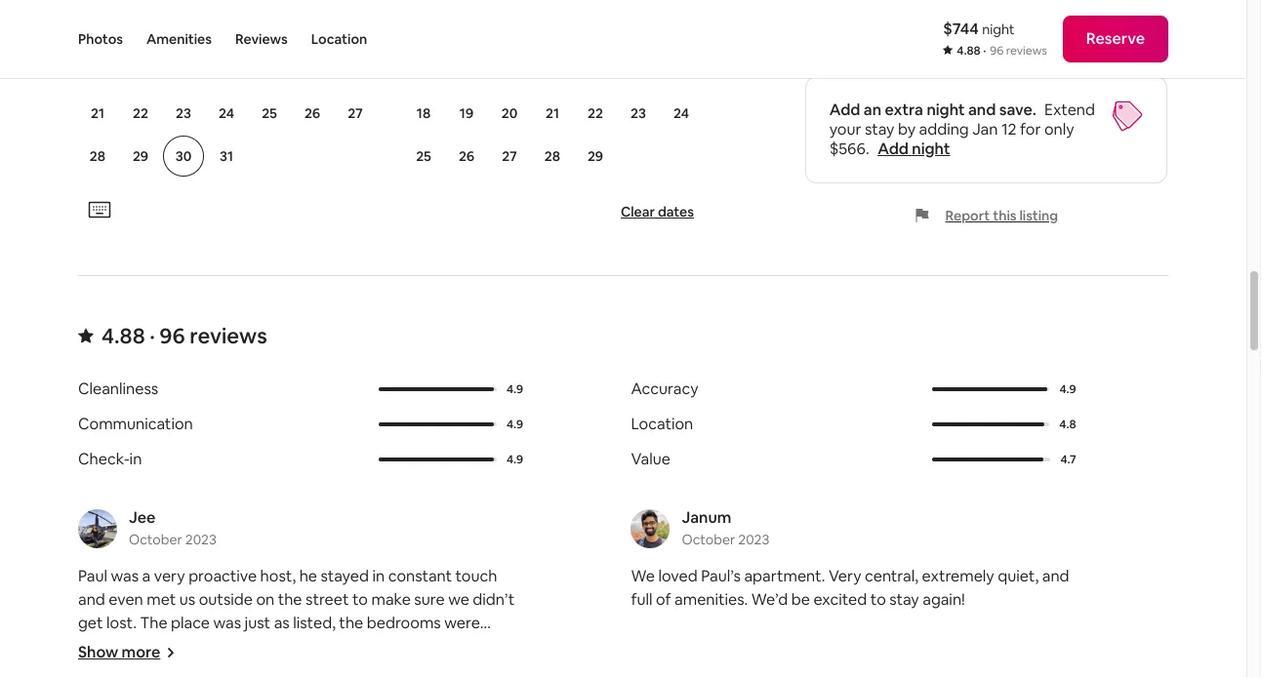 Task type: locate. For each thing, give the bounding box(es) containing it.
cleanliness
[[78, 379, 158, 400]]

20 button
[[334, 50, 377, 91], [488, 93, 531, 134]]

0 horizontal spatial reviews
[[190, 322, 267, 350]]

1 22 button from the left
[[119, 93, 162, 134]]

0 horizontal spatial 28 button
[[76, 136, 119, 177]]

13 down 6, tuesday, february 2024. available. there is a 5 night minimum stay requirement. select as check-in date. button
[[503, 62, 517, 79]]

12 down 5, monday, february 2024. unavailable button
[[460, 62, 474, 79]]

0 horizontal spatial 20 button
[[334, 50, 377, 91]]

15 down 8, thursday, february 2024. available. there is a 5 night minimum stay requirement. select as check-in date. button
[[589, 62, 602, 79]]

19 for 19 button to the left
[[305, 62, 319, 79]]

15 button down amenities
[[119, 50, 162, 91]]

4.7 out of 5.0 image
[[932, 458, 1051, 462], [932, 458, 1044, 462]]

17 down 10, saturday, february 2024. available. there is a 5 night minimum stay requirement. select as check-in date. button
[[675, 62, 688, 79]]

1 horizontal spatial 13 button
[[488, 50, 531, 91]]

4.88 · 96 reviews down '$744 night'
[[957, 43, 1048, 59]]

1 15 button from the left
[[119, 50, 162, 91]]

and
[[969, 100, 996, 120], [1043, 567, 1070, 587], [78, 590, 105, 611], [144, 637, 171, 657], [382, 660, 409, 678]]

24 button up 31 'button'
[[205, 93, 248, 134]]

1 17 from the left
[[220, 62, 233, 79]]

1 vertical spatial 19 button
[[445, 93, 488, 134]]

2 21 from the left
[[546, 105, 560, 122]]

2023 up the apartment.
[[739, 531, 770, 549]]

the down met
[[140, 613, 168, 634]]

amenities
[[146, 30, 212, 48]]

14 button down the '7, wednesday, february 2024. available. there is a 5 night minimum stay requirement. select as check-in date.' button
[[531, 50, 574, 91]]

0 horizontal spatial 20
[[347, 62, 364, 79]]

0 horizontal spatial 21
[[91, 105, 104, 122]]

1 16 button from the left
[[162, 50, 205, 91]]

0 horizontal spatial 17 button
[[205, 50, 248, 91]]

stay down central,
[[890, 590, 920, 611]]

2023 inside jee october 2023
[[185, 531, 217, 549]]

2 15 from the left
[[589, 62, 602, 79]]

in inside paul was a very proactive host, he stayed in constant touch and even met us outside on the street to make sure we didn't get lost. the place was just as listed, the bedrooms were spacious and the beds were super comfortable. the kitchen had everything needed to be able to cook and the bath
[[373, 567, 385, 587]]

as
[[274, 613, 290, 634]]

$566.
[[830, 139, 870, 159]]

22 button
[[119, 93, 162, 134], [574, 93, 617, 134]]

0 horizontal spatial 28
[[90, 148, 106, 165]]

22 down 8, thursday, february 2024. available. there is a 5 night minimum stay requirement. select as check-in date. button
[[588, 105, 603, 122]]

host,
[[260, 567, 296, 587]]

1 17 button from the left
[[205, 50, 248, 91]]

18 button down the 4, sunday, february 2024. this day is only available for checkout. button
[[402, 93, 445, 134]]

and right quiet, at the bottom right of the page
[[1043, 567, 1070, 587]]

were
[[445, 613, 480, 634], [242, 637, 277, 657]]

be inside paul was a very proactive host, he stayed in constant touch and even met us outside on the street to make sure we didn't get lost. the place was just as listed, the bedrooms were spacious and the beds were super comfortable. the kitchen had everything needed to be able to cook and the bath
[[268, 660, 286, 678]]

0 vertical spatial add
[[830, 100, 861, 120]]

0 horizontal spatial 4.88
[[102, 322, 145, 350]]

make
[[372, 590, 411, 611]]

12 button
[[291, 7, 334, 48], [445, 50, 488, 91]]

0 horizontal spatial 15 button
[[119, 50, 162, 91]]

29 button up clear dates button on the top of the page
[[574, 136, 617, 177]]

9
[[180, 19, 188, 36]]

19 right reviews button
[[305, 62, 319, 79]]

1 horizontal spatial 23
[[631, 105, 646, 122]]

29
[[133, 148, 149, 165], [588, 148, 604, 165]]

4.88 down '$744'
[[957, 43, 981, 59]]

0 vertical spatial 12
[[306, 19, 319, 36]]

17 for 2nd 17 button from right
[[220, 62, 233, 79]]

2 23 from the left
[[631, 105, 646, 122]]

reviews
[[1007, 43, 1048, 59], [190, 322, 267, 350]]

4.9 for accuracy
[[1060, 382, 1077, 398]]

2 24 button from the left
[[660, 93, 703, 134]]

1 vertical spatial 20
[[502, 105, 518, 122]]

· up cleanliness
[[150, 322, 155, 350]]

11 for the bottommost 11 button
[[418, 62, 430, 79]]

22 button down 8, thursday, february 2024. available. there is a 5 night minimum stay requirement. select as check-in date. button
[[574, 93, 617, 134]]

18 down the reviews
[[263, 62, 276, 79]]

22 down amenities
[[133, 105, 148, 122]]

16 button down amenities
[[162, 50, 205, 91]]

check-
[[78, 449, 130, 470]]

24 down 10, saturday, february 2024. available. there is a 5 night minimum stay requirement. select as check-in date. button
[[674, 105, 689, 122]]

0 horizontal spatial october
[[129, 531, 182, 549]]

night inside '$744 night'
[[983, 21, 1015, 38]]

show more button
[[78, 643, 176, 663]]

full
[[631, 590, 653, 611]]

18 button down the reviews
[[248, 50, 291, 91]]

1 horizontal spatial 24 button
[[660, 93, 703, 134]]

2 29 button from the left
[[574, 136, 617, 177]]

1 vertical spatial was
[[213, 613, 241, 634]]

2 16 from the left
[[632, 62, 646, 79]]

needed
[[190, 660, 245, 678]]

1 14 button from the left
[[76, 50, 119, 91]]

27 button
[[334, 93, 377, 134], [488, 136, 531, 177]]

0 horizontal spatial be
[[268, 660, 286, 678]]

1 vertical spatial the
[[422, 637, 449, 657]]

1 24 from the left
[[219, 105, 234, 122]]

21 for 2nd 21 button from the right
[[91, 105, 104, 122]]

1 29 button from the left
[[119, 136, 162, 177]]

1 vertical spatial 27 button
[[488, 136, 531, 177]]

very
[[829, 567, 862, 587]]

2 29 from the left
[[588, 148, 604, 165]]

1 horizontal spatial 29 button
[[574, 136, 617, 177]]

13 button left the 4, sunday, february 2024. this day is only available for checkout. button
[[334, 7, 377, 48]]

4.9 out of 5.0 image
[[379, 388, 497, 392], [379, 388, 495, 392], [932, 388, 1050, 392], [932, 388, 1048, 392], [379, 423, 497, 427], [379, 423, 495, 427], [379, 458, 497, 462], [379, 458, 495, 462]]

8, thursday, february 2024. available. there is a 5 night minimum stay requirement. select as check-in date. button
[[575, 7, 616, 48]]

2 28 from the left
[[545, 148, 561, 165]]

1 horizontal spatial 27
[[502, 148, 517, 165]]

17 button down 10, saturday, february 2024. available. there is a 5 night minimum stay requirement. select as check-in date. button
[[660, 50, 703, 91]]

9, friday, february 2024. available. there is a 5 night minimum stay requirement. select as check-in date. button
[[618, 7, 659, 48]]

1 horizontal spatial 4.88
[[957, 43, 981, 59]]

2 vertical spatial 12
[[1002, 119, 1017, 140]]

23 button up 30 button
[[162, 93, 205, 134]]

17 down 10
[[220, 62, 233, 79]]

had
[[78, 660, 105, 678]]

1 horizontal spatial location
[[631, 414, 694, 435]]

2 2023 from the left
[[739, 531, 770, 549]]

0 vertical spatial 19
[[305, 62, 319, 79]]

11 down the 4, sunday, february 2024. this day is only available for checkout. button
[[418, 62, 430, 79]]

check-in
[[78, 449, 142, 470]]

1 horizontal spatial 18
[[417, 105, 431, 122]]

0 horizontal spatial 27 button
[[334, 93, 377, 134]]

21 button down photos button
[[76, 93, 119, 134]]

we'd
[[752, 590, 788, 611]]

janum image
[[631, 510, 670, 549]]

24
[[219, 105, 234, 122], [674, 105, 689, 122]]

23 button
[[162, 93, 205, 134], [617, 93, 660, 134]]

0 horizontal spatial 29 button
[[119, 136, 162, 177]]

location button
[[311, 0, 367, 78]]

1 16 from the left
[[177, 62, 191, 79]]

4.88 · 96 reviews up cleanliness
[[102, 322, 267, 350]]

2 17 from the left
[[675, 62, 688, 79]]

4.9 for cleanliness
[[507, 382, 523, 398]]

2 14 from the left
[[546, 62, 560, 79]]

14 button down photos
[[76, 50, 119, 91]]

15
[[134, 62, 147, 79], [589, 62, 602, 79]]

october inside janum october 2023
[[682, 531, 736, 549]]

to right needed
[[249, 660, 264, 678]]

17 button
[[205, 50, 248, 91], [660, 50, 703, 91]]

23 up 30 button
[[176, 105, 191, 122]]

23 button down 9, friday, february 2024. available. there is a 5 night minimum stay requirement. select as check-in date. button
[[617, 93, 660, 134]]

1 vertical spatial ·
[[150, 322, 155, 350]]

21 button
[[76, 93, 119, 134], [531, 93, 574, 134]]

20 for the top 20 button
[[347, 62, 364, 79]]

add
[[830, 100, 861, 120], [878, 139, 909, 159]]

the down bedrooms at the bottom left
[[412, 660, 436, 678]]

1 28 from the left
[[90, 148, 106, 165]]

was left a
[[111, 567, 139, 587]]

october down jee
[[129, 531, 182, 549]]

be down the apartment.
[[792, 590, 810, 611]]

to down central,
[[871, 590, 886, 611]]

0 horizontal spatial 24
[[219, 105, 234, 122]]

save.
[[1000, 100, 1037, 120]]

1 24 button from the left
[[205, 93, 248, 134]]

96 up the communication
[[160, 322, 185, 350]]

0 horizontal spatial 18
[[263, 62, 276, 79]]

2 vertical spatial night
[[912, 139, 950, 159]]

15 for 1st 15 button from the right
[[589, 62, 602, 79]]

27 for bottom 27 button
[[502, 148, 517, 165]]

1 horizontal spatial 17 button
[[660, 50, 703, 91]]

1 vertical spatial 11 button
[[402, 50, 445, 91]]

14 down photos
[[91, 62, 105, 79]]

0 vertical spatial 18
[[263, 62, 276, 79]]

23 down 9, friday, february 2024. available. there is a 5 night minimum stay requirement. select as check-in date. button
[[631, 105, 646, 122]]

4.9
[[507, 382, 523, 398], [1060, 382, 1077, 398], [507, 417, 523, 433], [507, 452, 523, 468]]

october
[[129, 531, 182, 549], [682, 531, 736, 549]]

21 button down the '7, wednesday, february 2024. available. there is a 5 night minimum stay requirement. select as check-in date.' button
[[531, 93, 574, 134]]

1 horizontal spatial 19 button
[[445, 93, 488, 134]]

just
[[245, 613, 271, 634]]

1 vertical spatial 25
[[416, 148, 431, 165]]

1 horizontal spatial october
[[682, 531, 736, 549]]

15 down amenities
[[134, 62, 147, 79]]

jee october 2023
[[129, 508, 217, 549]]

20
[[347, 62, 364, 79], [502, 105, 518, 122]]

report this listing
[[946, 207, 1059, 225]]

12 button right the reviews
[[291, 7, 334, 48]]

4, sunday, february 2024. this day is only available for checkout. button
[[403, 7, 444, 48]]

in down the communication
[[129, 449, 142, 470]]

excited
[[814, 590, 867, 611]]

janum
[[682, 508, 732, 529]]

17 button down 10 button
[[205, 50, 248, 91]]

1 horizontal spatial 96
[[990, 43, 1004, 59]]

extend
[[1045, 100, 1096, 120]]

4.8
[[1060, 417, 1077, 433]]

get
[[78, 613, 103, 634]]

2 28 button from the left
[[531, 136, 574, 177]]

october inside jee october 2023
[[129, 531, 182, 549]]

constant
[[388, 567, 452, 587]]

report this listing button
[[915, 207, 1059, 225]]

18 down the 4, sunday, february 2024. this day is only available for checkout. button
[[417, 105, 431, 122]]

adding
[[919, 119, 969, 140]]

24 up 31 'button'
[[219, 105, 234, 122]]

4.88
[[957, 43, 981, 59], [102, 322, 145, 350]]

1 horizontal spatial 29
[[588, 148, 604, 165]]

19 down 5, monday, february 2024. unavailable button
[[460, 105, 474, 122]]

the
[[278, 590, 302, 611], [339, 613, 363, 634], [175, 637, 199, 657], [412, 660, 436, 678]]

0 horizontal spatial 11
[[264, 19, 275, 36]]

2 october from the left
[[682, 531, 736, 549]]

1 horizontal spatial 21 button
[[531, 93, 574, 134]]

4.88 up cleanliness
[[102, 322, 145, 350]]

list containing jee
[[70, 508, 1177, 678]]

in
[[129, 449, 142, 470], [373, 567, 385, 587]]

add down 'extra'
[[878, 139, 909, 159]]

23 for 2nd 23 button
[[631, 105, 646, 122]]

1 horizontal spatial 25 button
[[402, 136, 445, 177]]

0 vertical spatial be
[[792, 590, 810, 611]]

1 october from the left
[[129, 531, 182, 549]]

0 vertical spatial night
[[983, 21, 1015, 38]]

this
[[993, 207, 1017, 225]]

stay left by
[[865, 119, 895, 140]]

stay inside we loved paul's apartment. very central, extremely quiet, and full of amenities. we'd be excited to stay again!
[[890, 590, 920, 611]]

0 vertical spatial 18 button
[[248, 50, 291, 91]]

janum image
[[631, 510, 670, 549]]

11 button right 10
[[248, 7, 291, 48]]

was down outside
[[213, 613, 241, 634]]

13 left the 4, sunday, february 2024. this day is only available for checkout. button
[[349, 19, 362, 36]]

location right the reviews
[[311, 30, 367, 48]]

17 for 1st 17 button from the right
[[675, 62, 688, 79]]

1 horizontal spatial 24
[[674, 105, 689, 122]]

0 vertical spatial was
[[111, 567, 139, 587]]

2023 up proactive
[[185, 531, 217, 549]]

1 horizontal spatial 14
[[546, 62, 560, 79]]

96 down '$744 night'
[[990, 43, 1004, 59]]

1 23 button from the left
[[162, 93, 205, 134]]

0 horizontal spatial 4.88 · 96 reviews
[[102, 322, 267, 350]]

the down bedrooms at the bottom left
[[422, 637, 449, 657]]

jee image
[[78, 510, 117, 549], [78, 510, 117, 549]]

12 left for
[[1002, 119, 1017, 140]]

be left able
[[268, 660, 286, 678]]

11 right 10 button
[[264, 19, 275, 36]]

25 button
[[248, 93, 291, 134], [402, 136, 445, 177]]

1 horizontal spatial 20 button
[[488, 93, 531, 134]]

12 right the reviews
[[306, 19, 319, 36]]

16 down amenities
[[177, 62, 191, 79]]

0 horizontal spatial 29
[[133, 148, 149, 165]]

0 vertical spatial 11 button
[[248, 7, 291, 48]]

0 horizontal spatial in
[[129, 449, 142, 470]]

0 vertical spatial 12 button
[[291, 7, 334, 48]]

21 down the '7, wednesday, february 2024. available. there is a 5 night minimum stay requirement. select as check-in date.' button
[[546, 105, 560, 122]]

0 vertical spatial 26
[[305, 105, 320, 122]]

0 vertical spatial in
[[129, 449, 142, 470]]

· down '$744 night'
[[984, 43, 987, 59]]

to down stayed
[[353, 590, 368, 611]]

1 horizontal spatial 4.88 · 96 reviews
[[957, 43, 1048, 59]]

22 button up 30 button
[[119, 93, 162, 134]]

location down accuracy
[[631, 414, 694, 435]]

1 23 from the left
[[176, 105, 191, 122]]

1 vertical spatial 11
[[418, 62, 430, 79]]

1 horizontal spatial 19
[[460, 105, 474, 122]]

0 horizontal spatial 22
[[133, 105, 148, 122]]

19 button right reviews button
[[291, 50, 334, 91]]

1 horizontal spatial in
[[373, 567, 385, 587]]

24 button down 10, saturday, february 2024. available. there is a 5 night minimum stay requirement. select as check-in date. button
[[660, 93, 703, 134]]

0 horizontal spatial 15
[[134, 62, 147, 79]]

1 horizontal spatial the
[[422, 637, 449, 657]]

2023 for jee
[[185, 531, 217, 549]]

1 horizontal spatial was
[[213, 613, 241, 634]]

extremely
[[922, 567, 995, 587]]

janum october 2023
[[682, 508, 770, 549]]

16 button down 9, friday, february 2024. available. there is a 5 night minimum stay requirement. select as check-in date. button
[[617, 50, 660, 91]]

0 horizontal spatial the
[[140, 613, 168, 634]]

1 horizontal spatial 25
[[416, 148, 431, 165]]

96
[[990, 43, 1004, 59], [160, 322, 185, 350]]

14 down the '7, wednesday, february 2024. available. there is a 5 night minimum stay requirement. select as check-in date.' button
[[546, 62, 560, 79]]

13 button down 6, tuesday, february 2024. available. there is a 5 night minimum stay requirement. select as check-in date. button
[[488, 50, 531, 91]]

on
[[256, 590, 275, 611]]

19 button down 5, monday, february 2024. unavailable button
[[445, 93, 488, 134]]

show more
[[78, 643, 160, 663]]

1 horizontal spatial 26
[[459, 148, 475, 165]]

were down "we"
[[445, 613, 480, 634]]

1 15 from the left
[[134, 62, 147, 79]]

11 button down the 4, sunday, february 2024. this day is only available for checkout. button
[[402, 50, 445, 91]]

29 button left the "30"
[[119, 136, 162, 177]]

0 vertical spatial stay
[[865, 119, 895, 140]]

1 21 from the left
[[91, 105, 104, 122]]

list
[[70, 508, 1177, 678]]

1 horizontal spatial 15
[[589, 62, 602, 79]]

26
[[305, 105, 320, 122], [459, 148, 475, 165]]

1 horizontal spatial 12 button
[[445, 50, 488, 91]]

1 vertical spatial add
[[878, 139, 909, 159]]

19 for the bottommost 19 button
[[460, 105, 474, 122]]

and left 'save.'
[[969, 100, 996, 120]]

2023 inside janum october 2023
[[739, 531, 770, 549]]

0 horizontal spatial 23
[[176, 105, 191, 122]]

12 button down 5, monday, february 2024. unavailable button
[[445, 50, 488, 91]]

1 horizontal spatial 13
[[503, 62, 517, 79]]

0 vertical spatial 19 button
[[291, 50, 334, 91]]

stay
[[865, 119, 895, 140], [890, 590, 920, 611]]

1 horizontal spatial 18 button
[[402, 93, 445, 134]]

16 down 9, friday, february 2024. available. there is a 5 night minimum stay requirement. select as check-in date. button
[[632, 62, 646, 79]]

the
[[140, 613, 168, 634], [422, 637, 449, 657]]

0 vertical spatial 27
[[348, 105, 363, 122]]

add left "an"
[[830, 100, 861, 120]]

0 vertical spatial 96
[[990, 43, 1004, 59]]

were down just
[[242, 637, 277, 657]]

1 vertical spatial 12
[[460, 62, 474, 79]]

11 for leftmost 11 button
[[264, 19, 275, 36]]

26 button
[[291, 93, 334, 134], [445, 136, 488, 177]]

october down janum at right bottom
[[682, 531, 736, 549]]

location
[[311, 30, 367, 48], [631, 414, 694, 435]]

by
[[898, 119, 916, 140]]

value
[[631, 449, 671, 470]]

0 horizontal spatial 16
[[177, 62, 191, 79]]

0 vertical spatial 20
[[347, 62, 364, 79]]

0 vertical spatial 27 button
[[334, 93, 377, 134]]

the up comfortable.
[[339, 613, 363, 634]]

31 button
[[205, 136, 248, 177]]

13
[[349, 19, 362, 36], [503, 62, 517, 79]]

0 horizontal spatial 21 button
[[76, 93, 119, 134]]

taxes
[[922, 8, 963, 29]]

amenities.
[[675, 590, 748, 611]]

15 button down 8, thursday, february 2024. available. there is a 5 night minimum stay requirement. select as check-in date. button
[[574, 50, 617, 91]]

1 2023 from the left
[[185, 531, 217, 549]]

0 horizontal spatial 23 button
[[162, 93, 205, 134]]

4.9 for communication
[[507, 417, 523, 433]]

0 vertical spatial 20 button
[[334, 50, 377, 91]]

in up make
[[373, 567, 385, 587]]

10, saturday, february 2024. available. there is a 5 night minimum stay requirement. select as check-in date. button
[[661, 7, 702, 48]]

4.8 out of 5.0 image
[[932, 423, 1050, 427], [932, 423, 1045, 427]]

night for $744 night
[[983, 21, 1015, 38]]

21 down photos button
[[91, 105, 104, 122]]



Task type: describe. For each thing, give the bounding box(es) containing it.
the right the on
[[278, 590, 302, 611]]

we
[[631, 567, 655, 587]]

we loved paul's apartment. very central, extremely quiet, and full of amenities. we'd be excited to stay again!
[[631, 567, 1070, 611]]

2 17 button from the left
[[660, 50, 703, 91]]

12 inside the extend your stay by adding jan 12 for only $566.
[[1002, 119, 1017, 140]]

reserve
[[1087, 28, 1145, 49]]

reviews button
[[235, 0, 288, 78]]

0 horizontal spatial were
[[242, 637, 277, 657]]

0 horizontal spatial 25
[[262, 105, 277, 122]]

extra
[[885, 100, 924, 120]]

clear dates button
[[613, 196, 702, 229]]

2 22 button from the left
[[574, 93, 617, 134]]

lost.
[[106, 613, 137, 634]]

clear
[[621, 203, 655, 221]]

communication
[[78, 414, 193, 435]]

1 29 from the left
[[133, 148, 149, 165]]

to inside we loved paul's apartment. very central, extremely quiet, and full of amenities. we'd be excited to stay again!
[[871, 590, 886, 611]]

7
[[94, 19, 101, 36]]

21 for second 21 button from the left
[[546, 105, 560, 122]]

jee
[[129, 508, 156, 529]]

met
[[147, 590, 176, 611]]

add night
[[878, 139, 950, 159]]

0 horizontal spatial 13
[[349, 19, 362, 36]]

2 15 button from the left
[[574, 50, 617, 91]]

1 22 from the left
[[133, 105, 148, 122]]

clear dates
[[621, 203, 694, 221]]

comfortable.
[[325, 637, 418, 657]]

place
[[171, 613, 210, 634]]

a
[[142, 567, 151, 587]]

20 for 20 button to the bottom
[[502, 105, 518, 122]]

9 button
[[162, 7, 205, 48]]

1 horizontal spatial ·
[[984, 43, 987, 59]]

for
[[1020, 119, 1041, 140]]

0 horizontal spatial 26
[[305, 105, 320, 122]]

$5,277
[[1095, 8, 1143, 29]]

$744 night
[[944, 19, 1015, 39]]

photos button
[[78, 0, 123, 78]]

1 vertical spatial 18
[[417, 105, 431, 122]]

total
[[830, 8, 866, 29]]

to right able
[[324, 660, 339, 678]]

sure
[[414, 590, 445, 611]]

kitchen
[[453, 637, 506, 657]]

jan
[[973, 119, 998, 140]]

loved
[[659, 567, 698, 587]]

the down place
[[175, 637, 199, 657]]

october for janum
[[682, 531, 736, 549]]

1 horizontal spatial reviews
[[1007, 43, 1048, 59]]

be inside we loved paul's apartment. very central, extremely quiet, and full of amenities. we'd be excited to stay again!
[[792, 590, 810, 611]]

1 vertical spatial night
[[927, 100, 965, 120]]

1 vertical spatial location
[[631, 414, 694, 435]]

outside
[[199, 590, 253, 611]]

1 vertical spatial 25 button
[[402, 136, 445, 177]]

and up everything
[[144, 637, 171, 657]]

paul was a very proactive host, he stayed in constant touch and even met us outside on the street to make sure we didn't get lost. the place was just as listed, the bedrooms were spacious and the beds were super comfortable. the kitchen had everything needed to be able to cook and the bath
[[78, 567, 515, 678]]

1 28 button from the left
[[76, 136, 119, 177]]

30 button
[[162, 136, 205, 177]]

1 vertical spatial 13 button
[[488, 50, 531, 91]]

1 horizontal spatial 12
[[460, 62, 474, 79]]

15 for 1st 15 button
[[134, 62, 147, 79]]

very
[[154, 567, 185, 587]]

1 horizontal spatial 26 button
[[445, 136, 488, 177]]

7, wednesday, february 2024. available. there is a 5 night minimum stay requirement. select as check-in date. button
[[532, 7, 573, 48]]

your
[[830, 119, 862, 140]]

1 14 from the left
[[91, 62, 105, 79]]

reviews
[[235, 30, 288, 48]]

stayed
[[321, 567, 369, 587]]

0 horizontal spatial 12
[[306, 19, 319, 36]]

again!
[[923, 590, 966, 611]]

touch
[[456, 567, 497, 587]]

1 horizontal spatial were
[[445, 613, 480, 634]]

stay inside the extend your stay by adding jan 12 for only $566.
[[865, 119, 895, 140]]

1 vertical spatial 18 button
[[402, 93, 445, 134]]

6, tuesday, february 2024. available. there is a 5 night minimum stay requirement. select as check-in date. button
[[489, 7, 530, 48]]

4.7
[[1061, 452, 1077, 468]]

0 horizontal spatial 25 button
[[248, 93, 291, 134]]

0 vertical spatial location
[[311, 30, 367, 48]]

an
[[864, 100, 882, 120]]

paul
[[78, 567, 107, 587]]

1 vertical spatial 20 button
[[488, 93, 531, 134]]

1 vertical spatial 26
[[459, 148, 475, 165]]

0 horizontal spatial ·
[[150, 322, 155, 350]]

10 button
[[205, 7, 248, 48]]

of
[[656, 590, 671, 611]]

bedrooms
[[367, 613, 441, 634]]

didn't
[[473, 590, 515, 611]]

add for add night
[[878, 139, 909, 159]]

dates
[[658, 203, 694, 221]]

0 horizontal spatial 11 button
[[248, 7, 291, 48]]

listing
[[1020, 207, 1059, 225]]

more
[[122, 643, 160, 663]]

quiet,
[[998, 567, 1039, 587]]

5, monday, february 2024. unavailable button
[[446, 7, 487, 48]]

2 14 button from the left
[[531, 50, 574, 91]]

2023 for janum
[[739, 531, 770, 549]]

and down comfortable.
[[382, 660, 409, 678]]

2 23 button from the left
[[617, 93, 660, 134]]

4.9 for check-in
[[507, 452, 523, 468]]

apartment.
[[745, 567, 826, 587]]

2 21 button from the left
[[531, 93, 574, 134]]

30
[[176, 148, 192, 165]]

0 vertical spatial 4.88
[[957, 43, 981, 59]]

27 for left 27 button
[[348, 105, 363, 122]]

1 21 button from the left
[[76, 93, 119, 134]]

2 16 button from the left
[[617, 50, 660, 91]]

before
[[870, 8, 919, 29]]

everything
[[109, 660, 186, 678]]

reserve button
[[1063, 16, 1169, 62]]

paul's
[[701, 567, 741, 587]]

add for add an extra night and save.
[[830, 100, 861, 120]]

7 button
[[76, 7, 119, 48]]

31
[[220, 148, 233, 165]]

$744
[[944, 19, 979, 39]]

central,
[[865, 567, 919, 587]]

23 for 2nd 23 button from the right
[[176, 105, 191, 122]]

report
[[946, 207, 990, 225]]

0 horizontal spatial 19 button
[[291, 50, 334, 91]]

0 vertical spatial 26 button
[[291, 93, 334, 134]]

we
[[448, 590, 470, 611]]

able
[[290, 660, 320, 678]]

2 24 from the left
[[674, 105, 689, 122]]

1 vertical spatial 4.88
[[102, 322, 145, 350]]

total before taxes
[[830, 8, 963, 29]]

he
[[299, 567, 317, 587]]

and inside we loved paul's apartment. very central, extremely quiet, and full of amenities. we'd be excited to stay again!
[[1043, 567, 1070, 587]]

only
[[1045, 119, 1075, 140]]

cook
[[343, 660, 378, 678]]

add night button
[[878, 139, 950, 159]]

listed,
[[293, 613, 336, 634]]

extend your stay by adding jan 12 for only $566.
[[830, 100, 1096, 159]]

0 vertical spatial 4.88 · 96 reviews
[[957, 43, 1048, 59]]

photos
[[78, 30, 123, 48]]

october for jee
[[129, 531, 182, 549]]

even
[[109, 590, 143, 611]]

super
[[281, 637, 321, 657]]

amenities button
[[146, 0, 212, 78]]

0 horizontal spatial 96
[[160, 322, 185, 350]]

1 vertical spatial reviews
[[190, 322, 267, 350]]

10
[[219, 19, 234, 36]]

beds
[[203, 637, 238, 657]]

2 22 from the left
[[588, 105, 603, 122]]

0 horizontal spatial 13 button
[[334, 7, 377, 48]]

add an extra night and save.
[[830, 100, 1037, 120]]

spacious
[[78, 637, 141, 657]]

and up "get"
[[78, 590, 105, 611]]

0 horizontal spatial 18 button
[[248, 50, 291, 91]]

night for add night
[[912, 139, 950, 159]]



Task type: vqa. For each thing, say whether or not it's contained in the screenshot.
'20'
yes



